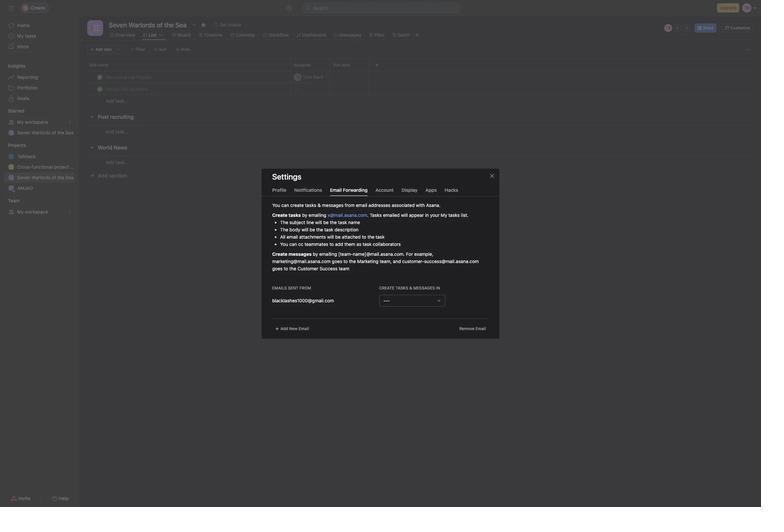 Task type: locate. For each thing, give the bounding box(es) containing it.
3 add task… from the top
[[106, 159, 128, 165]]

0 horizontal spatial be
[[310, 227, 315, 232]]

hide sidebar image
[[9, 5, 14, 11]]

x@mail.asana.com link
[[328, 212, 367, 218]]

workspace inside starred element
[[25, 119, 48, 125]]

due
[[333, 62, 341, 67]]

my inside global element
[[17, 33, 24, 39]]

subject
[[290, 220, 305, 225]]

my tasks link
[[4, 31, 75, 41]]

1 vertical spatial of
[[52, 175, 56, 180]]

add up task name
[[95, 47, 103, 52]]

0 vertical spatial add task…
[[106, 98, 128, 104]]

from right sent at the left of page
[[300, 286, 311, 291]]

1 add task… row from the top
[[79, 95, 761, 107]]

emails
[[272, 286, 287, 291]]

seven warlords of the sea link
[[4, 128, 75, 138], [4, 172, 75, 183]]

0 horizontal spatial &
[[318, 202, 321, 208]]

1 vertical spatial seven warlords of the sea link
[[4, 172, 75, 183]]

add task… down post recruiting button
[[106, 129, 128, 134]]

0 vertical spatial seven warlords of the sea
[[17, 130, 73, 135]]

close image
[[490, 173, 495, 179]]

collapse task list for this section image for world news
[[89, 145, 94, 150]]

workflow link
[[263, 31, 289, 39]]

the down project
[[57, 175, 64, 180]]

goals
[[17, 95, 29, 101]]

sea for 2nd seven warlords of the sea link from the top of the page
[[65, 175, 73, 180]]

the inside projects element
[[57, 175, 64, 180]]

collapse task list for this section image
[[89, 114, 94, 120], [89, 145, 94, 150]]

goes up team
[[332, 259, 342, 264]]

cross-functional project plan
[[17, 164, 79, 170]]

1 vertical spatial add task…
[[106, 129, 128, 134]]

2 vertical spatial messages
[[413, 286, 435, 291]]

my workspace link inside starred element
[[4, 117, 75, 128]]

seven warlords of the sea down "cross-functional project plan"
[[17, 175, 73, 180]]

can left cc
[[289, 241, 297, 247]]

in
[[425, 212, 429, 218], [436, 286, 440, 291]]

my for my workspace link inside starred element
[[17, 119, 24, 125]]

& up --- dropdown button
[[409, 286, 412, 291]]

my for my workspace link in the the teams element
[[17, 209, 24, 215]]

create
[[290, 202, 304, 208], [379, 286, 395, 291]]

sea inside projects element
[[65, 175, 73, 180]]

seven inside projects element
[[17, 175, 30, 180]]

3 add task… button from the top
[[106, 159, 128, 166]]

0 vertical spatial create
[[272, 212, 288, 218]]

add left new
[[281, 326, 288, 331]]

marketing@mail.asana.com
[[272, 259, 331, 264]]

seven for 2nd seven warlords of the sea link from the top of the page
[[17, 175, 30, 180]]

my workspace inside starred element
[[17, 119, 48, 125]]

1 vertical spatial tb
[[295, 75, 300, 79]]

0 horizontal spatial in
[[425, 212, 429, 218]]

projects element
[[0, 139, 79, 195]]

0 vertical spatial can
[[281, 202, 289, 208]]

seven inside starred element
[[17, 130, 30, 135]]

remove email
[[459, 326, 486, 331]]

2 vertical spatial add task…
[[106, 159, 128, 165]]

talkback
[[17, 154, 36, 159]]

of inside projects element
[[52, 175, 56, 180]]

tasks left list.
[[449, 212, 460, 218]]

workspace inside the teams element
[[25, 209, 48, 215]]

the up description
[[330, 220, 337, 225]]

email right new
[[299, 326, 309, 331]]

add task… button down post recruiting button
[[106, 128, 128, 135]]

create up '---'
[[379, 286, 395, 291]]

them
[[344, 241, 355, 247]]

collapse task list for this section image left 'post'
[[89, 114, 94, 120]]

teammates
[[305, 241, 328, 247]]

of for seven warlords of the sea link inside starred element
[[52, 130, 56, 135]]

create messages
[[272, 251, 312, 257]]

sea
[[65, 130, 73, 135], [65, 175, 73, 180]]

add task…
[[106, 98, 128, 104], [106, 129, 128, 134], [106, 159, 128, 165]]

seven warlords of the sea inside projects element
[[17, 175, 73, 180]]

task… down recruiting
[[115, 129, 128, 134]]

create up all
[[272, 212, 288, 218]]

add task… for recruiting
[[106, 129, 128, 134]]

0 vertical spatial of
[[52, 130, 56, 135]]

--- button
[[379, 295, 445, 307]]

0 vertical spatial my workspace
[[17, 119, 48, 125]]

seven warlords of the sea for seven warlords of the sea link inside starred element
[[17, 130, 73, 135]]

you down all
[[280, 241, 288, 247]]

my workspace inside the teams element
[[17, 209, 48, 215]]

0 horizontal spatial from
[[300, 286, 311, 291]]

name]@mail.asana.com.
[[353, 251, 405, 257]]

None text field
[[107, 19, 188, 31]]

add task… row for post recruiting
[[79, 125, 761, 138]]

name down x@mail.asana.com
[[348, 220, 360, 225]]

my workspace link down "goals" link
[[4, 117, 75, 128]]

2 my workspace from the top
[[17, 209, 48, 215]]

1 horizontal spatial &
[[409, 286, 412, 291]]

add new email
[[281, 326, 309, 331]]

1 vertical spatial seven
[[17, 175, 30, 180]]

1 warlords from the top
[[31, 130, 51, 135]]

tasks down the "home"
[[25, 33, 36, 39]]

messages up x@mail.asana.com
[[322, 202, 344, 208]]

task up task name
[[104, 47, 112, 52]]

task up description
[[338, 220, 347, 225]]

by up line
[[302, 212, 307, 218]]

all
[[280, 234, 285, 240]]

recruiting
[[110, 114, 134, 120]]

hacks
[[445, 187, 458, 193]]

create down all
[[272, 251, 288, 257]]

add task… up section
[[106, 159, 128, 165]]

& down notifications button
[[318, 202, 321, 208]]

tb
[[666, 25, 671, 30], [295, 75, 300, 79]]

by inside by emailing [team-name]@mail.asana.com. for example, marketing@mail.asana.com goes to the marketing team, and customer-success@mail.asana.com goes to the customer success team
[[313, 251, 318, 257]]

my workspace down team
[[17, 209, 48, 215]]

1 vertical spatial create
[[272, 251, 288, 257]]

tasks
[[370, 212, 382, 218]]

add task… button for news
[[106, 159, 128, 166]]

0 horizontal spatial email
[[299, 326, 309, 331]]

seven warlords of the sea link up talkback link
[[4, 128, 75, 138]]

add inside add task button
[[95, 47, 103, 52]]

1 vertical spatial in
[[436, 286, 440, 291]]

0 vertical spatial my workspace link
[[4, 117, 75, 128]]

2 horizontal spatial messages
[[413, 286, 435, 291]]

2 vertical spatial add task… row
[[79, 156, 761, 169]]

in left your
[[425, 212, 429, 218]]

name right task
[[98, 62, 108, 67]]

the up all
[[280, 227, 288, 232]]

add left section
[[98, 173, 108, 179]]

add task… button down assign hq locations text box at the left top of the page
[[106, 97, 128, 105]]

seven warlords of the sea link down functional
[[4, 172, 75, 183]]

completed image
[[96, 85, 104, 93]]

1 vertical spatial workspace
[[25, 209, 48, 215]]

add task… inside header untitled section tree grid
[[106, 98, 128, 104]]

0 horizontal spatial messages
[[289, 251, 312, 257]]

add
[[95, 47, 103, 52], [106, 98, 114, 104], [106, 129, 114, 134], [106, 159, 114, 165], [98, 173, 108, 179], [281, 326, 288, 331]]

create for create messages
[[272, 251, 288, 257]]

my workspace link inside the teams element
[[4, 207, 75, 217]]

insights
[[8, 63, 25, 69]]

2 add task… button from the top
[[106, 128, 128, 135]]

3 add task… row from the top
[[79, 156, 761, 169]]

0 vertical spatial warlords
[[31, 130, 51, 135]]

1 vertical spatial create
[[379, 286, 395, 291]]

2 workspace from the top
[[25, 209, 48, 215]]

my inside starred element
[[17, 119, 24, 125]]

be up attachments
[[310, 227, 315, 232]]

add task… button
[[106, 97, 128, 105], [106, 128, 128, 135], [106, 159, 128, 166]]

1 my workspace from the top
[[17, 119, 48, 125]]

upgrade button
[[717, 3, 739, 13]]

remove from starred image
[[201, 22, 206, 27]]

2 of from the top
[[52, 175, 56, 180]]

of inside starred element
[[52, 130, 56, 135]]

0 vertical spatial tb
[[666, 25, 671, 30]]

2 seven from the top
[[17, 175, 30, 180]]

0 vertical spatial sea
[[65, 130, 73, 135]]

settings
[[272, 172, 302, 181]]

section
[[109, 173, 127, 179]]

asana.
[[426, 202, 441, 208]]

emails sent from
[[272, 286, 311, 291]]

1 my workspace link from the top
[[4, 117, 75, 128]]

0 vertical spatial messages
[[322, 202, 344, 208]]

2 vertical spatial task…
[[115, 159, 128, 165]]

0 vertical spatial email
[[356, 202, 367, 208]]

add inside add new email button
[[281, 326, 288, 331]]

1 vertical spatial can
[[289, 241, 297, 247]]

2 add task… from the top
[[106, 129, 128, 134]]

insights element
[[0, 60, 79, 105]]

of
[[52, 130, 56, 135], [52, 175, 56, 180]]

0 vertical spatial name
[[98, 62, 108, 67]]

world news button
[[98, 142, 127, 154]]

---
[[384, 298, 390, 303]]

create up the subject at the left of page
[[290, 202, 304, 208]]

the down marketing@mail.asana.com
[[289, 266, 296, 271]]

1 vertical spatial name
[[348, 220, 360, 225]]

tasks up --- dropdown button
[[396, 286, 408, 291]]

1 add task… button from the top
[[106, 97, 128, 105]]

be right line
[[323, 220, 329, 225]]

to right attached
[[362, 234, 366, 240]]

1 horizontal spatial from
[[345, 202, 355, 208]]

0 horizontal spatial tb
[[295, 75, 300, 79]]

board link
[[172, 31, 191, 39]]

1 vertical spatial you
[[280, 241, 288, 247]]

0 vertical spatial task…
[[115, 98, 128, 104]]

warlords inside projects element
[[31, 175, 51, 180]]

3 task… from the top
[[115, 159, 128, 165]]

my right your
[[441, 212, 447, 218]]

upgrade
[[720, 5, 736, 10]]

warlords down cross-functional project plan link
[[31, 175, 51, 180]]

2 vertical spatial add task… button
[[106, 159, 128, 166]]

1 vertical spatial sea
[[65, 175, 73, 180]]

add inside header untitled section tree grid
[[106, 98, 114, 104]]

create inside create tasks by emailing x@mail.asana.com . tasks emailed will appear in your my tasks list. the subject line will be the task name the body will be the task description all email attachments will be attached to the task you can cc teammates to add them as task collaborators
[[272, 212, 288, 218]]

tasks for create
[[396, 286, 408, 291]]

Completed checkbox
[[96, 73, 104, 81]]

task… up section
[[115, 159, 128, 165]]

1 task… from the top
[[115, 98, 128, 104]]

2 vertical spatial be
[[335, 234, 341, 240]]

in up --- dropdown button
[[436, 286, 440, 291]]

email left forwarding
[[330, 187, 342, 193]]

1 seven warlords of the sea link from the top
[[4, 128, 75, 138]]

add task… button up section
[[106, 159, 128, 166]]

the left the subject at the left of page
[[280, 220, 288, 225]]

task… down assign hq locations text box at the left top of the page
[[115, 98, 128, 104]]

to down the create messages
[[284, 266, 288, 271]]

add task… down assign hq locations text box at the left top of the page
[[106, 98, 128, 104]]

1 vertical spatial collapse task list for this section image
[[89, 145, 94, 150]]

1 vertical spatial by
[[313, 251, 318, 257]]

workflow
[[268, 32, 289, 38]]

description
[[335, 227, 359, 232]]

task
[[104, 47, 112, 52], [338, 220, 347, 225], [324, 227, 333, 232], [376, 234, 385, 240], [363, 241, 372, 247]]

0 vertical spatial workspace
[[25, 119, 48, 125]]

1 seven warlords of the sea from the top
[[17, 130, 73, 135]]

from up x@mail.asana.com link on the left of the page
[[345, 202, 355, 208]]

2 create from the top
[[272, 251, 288, 257]]

1 vertical spatial emailing
[[319, 251, 337, 257]]

0 vertical spatial in
[[425, 212, 429, 218]]

projects button
[[0, 142, 26, 149]]

0 vertical spatial add task… row
[[79, 95, 761, 107]]

tasks up the subject at the left of page
[[289, 212, 301, 218]]

1 horizontal spatial name
[[348, 220, 360, 225]]

workspace for my workspace link inside starred element
[[25, 119, 48, 125]]

task inside button
[[104, 47, 112, 52]]

seven down "cross-"
[[17, 175, 30, 180]]

2 seven warlords of the sea link from the top
[[4, 172, 75, 183]]

0 vertical spatial &
[[318, 202, 321, 208]]

with
[[416, 202, 425, 208]]

1 of from the top
[[52, 130, 56, 135]]

0 horizontal spatial name
[[98, 62, 108, 67]]

starred
[[8, 108, 24, 114]]

2 my workspace link from the top
[[4, 207, 75, 217]]

warlords up talkback link
[[31, 130, 51, 135]]

warlords inside starred element
[[31, 130, 51, 135]]

can
[[281, 202, 289, 208], [289, 241, 297, 247]]

my down starred
[[17, 119, 24, 125]]

0 vertical spatial add task… button
[[106, 97, 128, 105]]

add task… row
[[79, 95, 761, 107], [79, 125, 761, 138], [79, 156, 761, 169]]

goes up emails
[[272, 266, 283, 271]]

1 sea from the top
[[65, 130, 73, 135]]

1 collapse task list for this section image from the top
[[89, 114, 94, 120]]

workspace down amjad link
[[25, 209, 48, 215]]

reporting link
[[4, 72, 75, 83]]

0 vertical spatial from
[[345, 202, 355, 208]]

warlords for 2nd seven warlords of the sea link from the top of the page
[[31, 175, 51, 180]]

1 vertical spatial my workspace
[[17, 209, 48, 215]]

the
[[57, 130, 64, 135], [57, 175, 64, 180], [330, 220, 337, 225], [316, 227, 323, 232], [368, 234, 374, 240], [349, 259, 356, 264], [289, 266, 296, 271]]

assignee
[[294, 62, 311, 67]]

seven warlords of the sea inside starred element
[[17, 130, 73, 135]]

be
[[323, 220, 329, 225], [310, 227, 315, 232], [335, 234, 341, 240]]

be up add
[[335, 234, 341, 240]]

2 sea from the top
[[65, 175, 73, 180]]

1 vertical spatial from
[[300, 286, 311, 291]]

home link
[[4, 20, 75, 31]]

2 horizontal spatial email
[[476, 326, 486, 331]]

seven up the projects
[[17, 130, 30, 135]]

0 horizontal spatial email
[[287, 234, 298, 240]]

1 vertical spatial task…
[[115, 129, 128, 134]]

tasks inside global element
[[25, 33, 36, 39]]

by emailing [team-name]@mail.asana.com. for example, marketing@mail.asana.com goes to the marketing team, and customer-success@mail.asana.com goes to the customer success team
[[272, 251, 479, 271]]

can down profile button
[[281, 202, 289, 208]]

by down teammates
[[313, 251, 318, 257]]

collapse task list for this section image left world
[[89, 145, 94, 150]]

0 vertical spatial the
[[280, 220, 288, 225]]

1 vertical spatial my workspace link
[[4, 207, 75, 217]]

1 horizontal spatial goes
[[332, 259, 342, 264]]

1 create from the top
[[272, 212, 288, 218]]

2 add task… row from the top
[[79, 125, 761, 138]]

email right remove
[[476, 326, 486, 331]]

row
[[79, 59, 761, 71], [87, 71, 753, 71], [79, 71, 761, 83], [79, 83, 761, 95]]

1 vertical spatial add task… row
[[79, 125, 761, 138]]

recruiting top pirates cell
[[79, 71, 291, 83]]

0 vertical spatial collapse task list for this section image
[[89, 114, 94, 120]]

my workspace link down amjad link
[[4, 207, 75, 217]]

emailing up success
[[319, 251, 337, 257]]

tasks down notifications button
[[305, 202, 316, 208]]

0 vertical spatial seven
[[17, 130, 30, 135]]

1 workspace from the top
[[25, 119, 48, 125]]

1 vertical spatial seven warlords of the sea
[[17, 175, 73, 180]]

add up post recruiting
[[106, 98, 114, 104]]

list
[[149, 32, 157, 38]]

goals link
[[4, 93, 75, 104]]

0 vertical spatial seven warlords of the sea link
[[4, 128, 75, 138]]

1 horizontal spatial by
[[313, 251, 318, 257]]

create tasks & messages in
[[379, 286, 440, 291]]

1 seven from the top
[[17, 130, 30, 135]]

messages up marketing@mail.asana.com
[[289, 251, 312, 257]]

portfolios
[[17, 85, 38, 91]]

0 vertical spatial emailing
[[309, 212, 326, 218]]

add down post recruiting
[[106, 129, 114, 134]]

1 vertical spatial warlords
[[31, 175, 51, 180]]

messages up --- dropdown button
[[413, 286, 435, 291]]

.
[[367, 212, 369, 218]]

collaborators
[[373, 241, 401, 247]]

2 warlords from the top
[[31, 175, 51, 180]]

1 horizontal spatial tb
[[666, 25, 671, 30]]

apps
[[426, 187, 437, 193]]

1 vertical spatial email
[[287, 234, 298, 240]]

you down profile button
[[272, 202, 280, 208]]

2 task… from the top
[[115, 129, 128, 134]]

to left add
[[330, 241, 334, 247]]

my inside create tasks by emailing x@mail.asana.com . tasks emailed will appear in your my tasks list. the subject line will be the task name the body will be the task description all email attachments will be attached to the task you can cc teammates to add them as task collaborators
[[441, 212, 447, 218]]

emailing up line
[[309, 212, 326, 218]]

task… for recruiting
[[115, 129, 128, 134]]

seven
[[17, 130, 30, 135], [17, 175, 30, 180]]

name inside create tasks by emailing x@mail.asana.com . tasks emailed will appear in your my tasks list. the subject line will be the task name the body will be the task description all email attachments will be attached to the task you can cc teammates to add them as task collaborators
[[348, 220, 360, 225]]

portfolios link
[[4, 83, 75, 93]]

list image
[[91, 24, 99, 32]]

0 vertical spatial be
[[323, 220, 329, 225]]

0 horizontal spatial create
[[290, 202, 304, 208]]

Recruiting top Pirates text field
[[104, 74, 153, 80]]

my up inbox
[[17, 33, 24, 39]]

gantt link
[[393, 31, 410, 39]]

1 vertical spatial goes
[[272, 266, 283, 271]]

1 vertical spatial add task… button
[[106, 128, 128, 135]]

0 horizontal spatial by
[[302, 212, 307, 218]]

task up collaborators
[[376, 234, 385, 240]]

you inside create tasks by emailing x@mail.asana.com . tasks emailed will appear in your my tasks list. the subject line will be the task name the body will be the task description all email attachments will be attached to the task you can cc teammates to add them as task collaborators
[[280, 241, 288, 247]]

files link
[[369, 31, 385, 39]]

the up talkback link
[[57, 130, 64, 135]]

add task… button inside header untitled section tree grid
[[106, 97, 128, 105]]

of down "cross-functional project plan"
[[52, 175, 56, 180]]

0 vertical spatial by
[[302, 212, 307, 218]]

1 vertical spatial the
[[280, 227, 288, 232]]

of up talkback link
[[52, 130, 56, 135]]

email up .
[[356, 202, 367, 208]]

my workspace down starred
[[17, 119, 48, 125]]

my inside the teams element
[[17, 209, 24, 215]]

my down team
[[17, 209, 24, 215]]

workspace down "goals" link
[[25, 119, 48, 125]]

2 seven warlords of the sea from the top
[[17, 175, 73, 180]]

-
[[384, 298, 386, 303], [386, 298, 388, 303], [388, 298, 390, 303]]

2 horizontal spatial be
[[335, 234, 341, 240]]

2 collapse task list for this section image from the top
[[89, 145, 94, 150]]

seven warlords of the sea up talkback link
[[17, 130, 73, 135]]

workspace for my workspace link in the the teams element
[[25, 209, 48, 215]]

tb button
[[664, 24, 672, 32]]

sea inside starred element
[[65, 130, 73, 135]]

1 add task… from the top
[[106, 98, 128, 104]]

email down body
[[287, 234, 298, 240]]



Task type: vqa. For each thing, say whether or not it's contained in the screenshot.
Collapse task list for this group icon
no



Task type: describe. For each thing, give the bounding box(es) containing it.
tyler black
[[303, 75, 323, 79]]

the down [team- at left
[[349, 259, 356, 264]]

appear
[[409, 212, 424, 218]]

forwarding
[[343, 187, 368, 193]]

add task
[[95, 47, 112, 52]]

task
[[89, 62, 97, 67]]

1 vertical spatial &
[[409, 286, 412, 291]]

0 vertical spatial you
[[272, 202, 280, 208]]

will down associated
[[401, 212, 408, 218]]

task… for news
[[115, 159, 128, 165]]

task right as
[[363, 241, 372, 247]]

post recruiting button
[[98, 111, 134, 123]]

profile
[[272, 187, 286, 193]]

your
[[430, 212, 440, 218]]

dashboard link
[[297, 31, 326, 39]]

board
[[178, 32, 191, 38]]

task left description
[[324, 227, 333, 232]]

warlords for seven warlords of the sea link inside starred element
[[31, 130, 51, 135]]

line
[[307, 220, 314, 225]]

row containing task name
[[79, 59, 761, 71]]

create tasks by emailing x@mail.asana.com . tasks emailed will appear in your my tasks list. the subject line will be the task name the body will be the task description all email attachments will be attached to the task you can cc teammates to add them as task collaborators
[[272, 212, 469, 247]]

overview link
[[110, 31, 135, 39]]

profile button
[[272, 187, 286, 196]]

to down [team- at left
[[344, 259, 348, 264]]

due date
[[333, 62, 350, 67]]

remove email button
[[457, 324, 489, 334]]

calendar
[[236, 32, 255, 38]]

home
[[17, 22, 30, 28]]

0 vertical spatial goes
[[332, 259, 342, 264]]

body
[[290, 227, 300, 232]]

of for 2nd seven warlords of the sea link from the top of the page
[[52, 175, 56, 180]]

share button
[[695, 23, 717, 33]]

post
[[98, 114, 109, 120]]

display button
[[402, 187, 418, 196]]

1 horizontal spatial email
[[356, 202, 367, 208]]

my tasks
[[17, 33, 36, 39]]

amjad link
[[4, 183, 75, 194]]

sent
[[288, 286, 299, 291]]

1 horizontal spatial email
[[330, 187, 342, 193]]

team
[[8, 198, 20, 204]]

add new email button
[[272, 324, 312, 334]]

new
[[289, 326, 298, 331]]

can inside create tasks by emailing x@mail.asana.com . tasks emailed will appear in your my tasks list. the subject line will be the task name the body will be the task description all email attachments will be attached to the task you can cc teammates to add them as task collaborators
[[289, 241, 297, 247]]

marketing
[[357, 259, 379, 264]]

you can create tasks & messages from email addresses associated with asana.
[[272, 202, 441, 208]]

list.
[[461, 212, 469, 218]]

messages
[[339, 32, 361, 38]]

my for my tasks link
[[17, 33, 24, 39]]

assign hq locations cell
[[79, 83, 291, 95]]

email inside create tasks by emailing x@mail.asana.com . tasks emailed will appear in your my tasks list. the subject line will be the task name the body will be the task description all email attachments will be attached to the task you can cc teammates to add them as task collaborators
[[287, 234, 298, 240]]

row containing tb
[[79, 71, 761, 83]]

plan
[[70, 164, 79, 170]]

seven for seven warlords of the sea link inside starred element
[[17, 130, 30, 135]]

timeline link
[[199, 31, 222, 39]]

the up attachments
[[316, 227, 323, 232]]

for
[[406, 251, 413, 257]]

associated
[[392, 202, 415, 208]]

will right line
[[315, 220, 322, 225]]

overview
[[115, 32, 135, 38]]

emailing inside by emailing [team-name]@mail.asana.com. for example, marketing@mail.asana.com goes to the marketing team, and customer-success@mail.asana.com goes to the customer success team
[[319, 251, 337, 257]]

insights button
[[0, 63, 25, 69]]

seven warlords of the sea for 2nd seven warlords of the sea link from the top of the page
[[17, 175, 73, 180]]

will up teammates
[[327, 234, 334, 240]]

timeline
[[204, 32, 222, 38]]

tasks for my
[[25, 33, 36, 39]]

team button
[[0, 198, 20, 204]]

0 horizontal spatial goes
[[272, 266, 283, 271]]

calendar link
[[230, 31, 255, 39]]

customer
[[298, 266, 318, 271]]

add task button
[[87, 45, 115, 54]]

starred element
[[0, 105, 79, 139]]

inbox link
[[4, 41, 75, 52]]

sea for seven warlords of the sea link inside starred element
[[65, 130, 73, 135]]

tb inside row
[[295, 75, 300, 79]]

email forwarding button
[[330, 187, 368, 196]]

add up add section button
[[106, 159, 114, 165]]

starred button
[[0, 108, 24, 114]]

1 vertical spatial messages
[[289, 251, 312, 257]]

1 vertical spatial be
[[310, 227, 315, 232]]

cross-
[[17, 164, 32, 170]]

date
[[342, 62, 350, 67]]

seven warlords of the sea link inside starred element
[[4, 128, 75, 138]]

example,
[[414, 251, 433, 257]]

black
[[313, 75, 323, 79]]

team
[[339, 266, 350, 271]]

success
[[320, 266, 338, 271]]

Assign HQ locations text field
[[104, 86, 150, 92]]

3 - from the left
[[388, 298, 390, 303]]

talkback link
[[4, 151, 75, 162]]

in inside create tasks by emailing x@mail.asana.com . tasks emailed will appear in your my tasks list. the subject line will be the task name the body will be the task description all email attachments will be attached to the task you can cc teammates to add them as task collaborators
[[425, 212, 429, 218]]

completed image
[[96, 73, 104, 81]]

1 horizontal spatial messages
[[322, 202, 344, 208]]

blacklashes1000@gmail.com
[[272, 298, 334, 303]]

task… inside header untitled section tree grid
[[115, 98, 128, 104]]

1 - from the left
[[384, 298, 386, 303]]

global element
[[0, 16, 79, 56]]

the inside starred element
[[57, 130, 64, 135]]

projects
[[8, 142, 26, 148]]

tasks for create
[[289, 212, 301, 218]]

amjad
[[17, 185, 33, 191]]

add task… button for recruiting
[[106, 128, 128, 135]]

apps button
[[426, 187, 437, 196]]

gantt
[[398, 32, 410, 38]]

0 vertical spatial create
[[290, 202, 304, 208]]

add inside add section button
[[98, 173, 108, 179]]

add task… for news
[[106, 159, 128, 165]]

inbox
[[17, 44, 29, 49]]

tyler
[[303, 75, 312, 79]]

invite button
[[6, 493, 35, 505]]

1 horizontal spatial in
[[436, 286, 440, 291]]

the up collaborators
[[368, 234, 374, 240]]

world news
[[98, 145, 127, 151]]

emailing inside create tasks by emailing x@mail.asana.com . tasks emailed will appear in your my tasks list. the subject line will be the task name the body will be the task description all email attachments will be attached to the task you can cc teammates to add them as task collaborators
[[309, 212, 326, 218]]

1 horizontal spatial create
[[379, 286, 395, 291]]

teams element
[[0, 195, 79, 219]]

display
[[402, 187, 418, 193]]

emailed
[[383, 212, 400, 218]]

reporting
[[17, 74, 38, 80]]

Completed checkbox
[[96, 85, 104, 93]]

functional
[[32, 164, 53, 170]]

2 - from the left
[[386, 298, 388, 303]]

customer-
[[402, 259, 424, 264]]

list link
[[143, 31, 157, 39]]

create for create tasks by emailing x@mail.asana.com . tasks emailed will appear in your my tasks list. the subject line will be the task name the body will be the task description all email attachments will be attached to the task you can cc teammates to add them as task collaborators
[[272, 212, 288, 218]]

attachments
[[299, 234, 326, 240]]

1 the from the top
[[280, 220, 288, 225]]

by inside create tasks by emailing x@mail.asana.com . tasks emailed will appear in your my tasks list. the subject line will be the task name the body will be the task description all email attachments will be attached to the task you can cc teammates to add them as task collaborators
[[302, 212, 307, 218]]

2 the from the top
[[280, 227, 288, 232]]

remove
[[459, 326, 475, 331]]

add task… row for world news
[[79, 156, 761, 169]]

tb inside button
[[666, 25, 671, 30]]

dashboard
[[302, 32, 326, 38]]

cross-functional project plan link
[[4, 162, 79, 172]]

collapse task list for this section image for post recruiting
[[89, 114, 94, 120]]

header untitled section tree grid
[[79, 71, 761, 107]]

project
[[54, 164, 69, 170]]

as
[[357, 241, 361, 247]]

will down line
[[302, 227, 308, 232]]

1 horizontal spatial be
[[323, 220, 329, 225]]

x@mail.asana.com
[[328, 212, 367, 218]]

team,
[[380, 259, 392, 264]]



